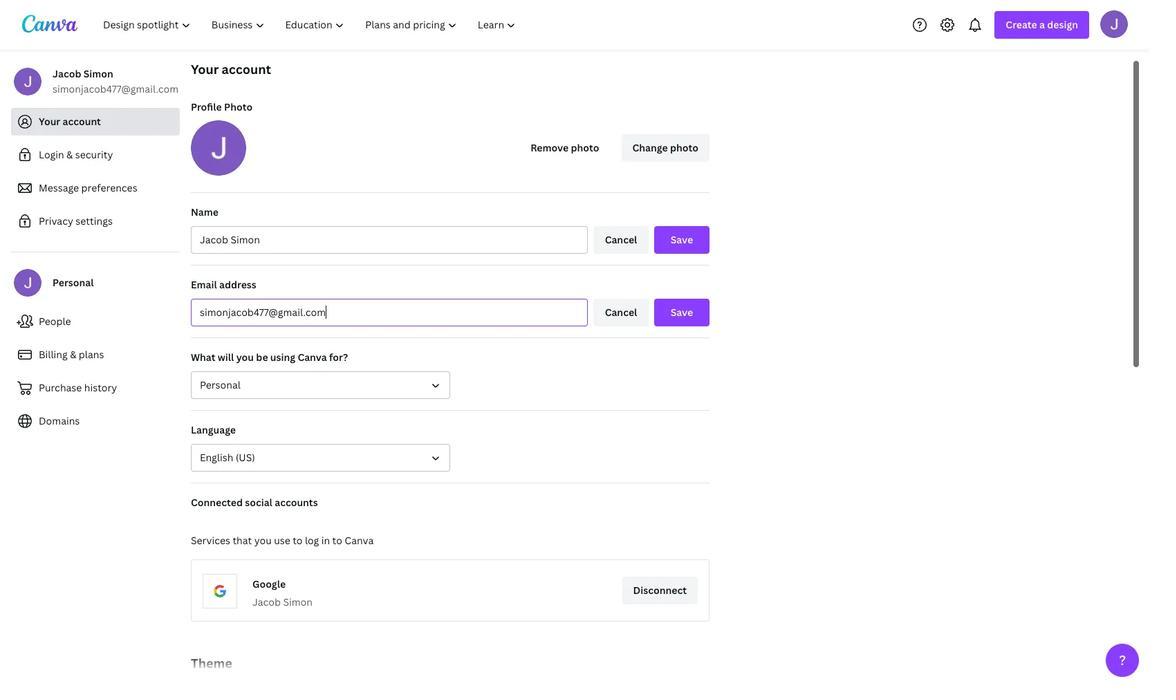 Task type: locate. For each thing, give the bounding box(es) containing it.
people link
[[11, 308, 180, 336]]

connected
[[191, 496, 243, 509]]

message
[[39, 181, 79, 194]]

1 vertical spatial &
[[70, 348, 76, 361]]

name
[[191, 205, 219, 219]]

security
[[75, 148, 113, 161]]

1 horizontal spatial your
[[191, 61, 219, 77]]

english (us)
[[200, 451, 255, 464]]

1 vertical spatial save
[[671, 306, 693, 319]]

1 vertical spatial simon
[[283, 596, 313, 609]]

1 horizontal spatial personal
[[200, 378, 241, 392]]

& right login
[[66, 148, 73, 161]]

your
[[191, 61, 219, 77], [39, 115, 60, 128]]

& left plans
[[70, 348, 76, 361]]

canva
[[298, 351, 327, 364], [345, 534, 374, 547]]

2 cancel button from the top
[[594, 299, 649, 327]]

1 vertical spatial save button
[[655, 299, 710, 327]]

your up login
[[39, 115, 60, 128]]

simon up simonjacob477@gmail.com
[[84, 67, 113, 80]]

0 vertical spatial you
[[236, 351, 254, 364]]

1 vertical spatial your
[[39, 115, 60, 128]]

people
[[39, 315, 71, 328]]

save button for email address
[[655, 299, 710, 327]]

1 to from the left
[[293, 534, 303, 547]]

1 vertical spatial account
[[63, 115, 101, 128]]

1 horizontal spatial account
[[222, 61, 271, 77]]

2 cancel from the top
[[605, 306, 637, 319]]

privacy
[[39, 214, 73, 228]]

0 vertical spatial cancel
[[605, 233, 637, 246]]

billing
[[39, 348, 68, 361]]

personal up people
[[53, 276, 94, 289]]

1 save from the top
[[671, 233, 693, 246]]

you for that
[[254, 534, 272, 547]]

0 vertical spatial account
[[222, 61, 271, 77]]

save
[[671, 233, 693, 246], [671, 306, 693, 319]]

simon inside google jacob simon
[[283, 596, 313, 609]]

social
[[245, 496, 273, 509]]

your account up "photo"
[[191, 61, 271, 77]]

1 horizontal spatial simon
[[283, 596, 313, 609]]

jacob
[[53, 67, 81, 80], [253, 596, 281, 609]]

you for will
[[236, 351, 254, 364]]

save for email address
[[671, 306, 693, 319]]

to left 'log' at the left of the page
[[293, 534, 303, 547]]

change photo button
[[622, 134, 710, 162]]

your account
[[191, 61, 271, 77], [39, 115, 101, 128]]

be
[[256, 351, 268, 364]]

0 vertical spatial personal
[[53, 276, 94, 289]]

2 save button from the top
[[655, 299, 710, 327]]

personal
[[53, 276, 94, 289], [200, 378, 241, 392]]

account
[[222, 61, 271, 77], [63, 115, 101, 128]]

a
[[1040, 18, 1045, 31]]

cancel
[[605, 233, 637, 246], [605, 306, 637, 319]]

1 horizontal spatial your account
[[191, 61, 271, 77]]

personal down 'will'
[[200, 378, 241, 392]]

0 horizontal spatial to
[[293, 534, 303, 547]]

billing & plans link
[[11, 341, 180, 369]]

your up profile
[[191, 61, 219, 77]]

domains link
[[11, 408, 180, 435]]

1 vertical spatial you
[[254, 534, 272, 547]]

& inside 'link'
[[66, 148, 73, 161]]

jacob inside jacob simon simonjacob477@gmail.com
[[53, 67, 81, 80]]

your account up login & security
[[39, 115, 101, 128]]

you left be at the left of page
[[236, 351, 254, 364]]

0 horizontal spatial jacob
[[53, 67, 81, 80]]

photo right remove
[[571, 141, 600, 154]]

1 horizontal spatial jacob
[[253, 596, 281, 609]]

1 vertical spatial personal
[[200, 378, 241, 392]]

english
[[200, 451, 233, 464]]

save button for name
[[655, 226, 710, 254]]

0 horizontal spatial canva
[[298, 351, 327, 364]]

design
[[1048, 18, 1079, 31]]

canva left for?
[[298, 351, 327, 364]]

0 vertical spatial your account
[[191, 61, 271, 77]]

personal inside button
[[200, 378, 241, 392]]

account up login & security
[[63, 115, 101, 128]]

you
[[236, 351, 254, 364], [254, 534, 272, 547]]

0 horizontal spatial photo
[[571, 141, 600, 154]]

email
[[191, 278, 217, 291]]

1 horizontal spatial to
[[333, 534, 342, 547]]

cancel button for name
[[594, 226, 649, 254]]

0 vertical spatial cancel button
[[594, 226, 649, 254]]

1 cancel button from the top
[[594, 226, 649, 254]]

canva right in
[[345, 534, 374, 547]]

create
[[1006, 18, 1038, 31]]

accounts
[[275, 496, 318, 509]]

jacob down google
[[253, 596, 281, 609]]

you left use
[[254, 534, 272, 547]]

2 photo from the left
[[670, 141, 699, 154]]

simon inside jacob simon simonjacob477@gmail.com
[[84, 67, 113, 80]]

0 horizontal spatial simon
[[84, 67, 113, 80]]

1 save button from the top
[[655, 226, 710, 254]]

save button
[[655, 226, 710, 254], [655, 299, 710, 327]]

0 vertical spatial jacob
[[53, 67, 81, 80]]

photo right change
[[670, 141, 699, 154]]

to right in
[[333, 534, 342, 547]]

1 vertical spatial your account
[[39, 115, 101, 128]]

photo inside change photo button
[[670, 141, 699, 154]]

profile
[[191, 100, 222, 113]]

0 vertical spatial &
[[66, 148, 73, 161]]

google jacob simon
[[253, 578, 313, 609]]

jacob up simonjacob477@gmail.com
[[53, 67, 81, 80]]

photo
[[571, 141, 600, 154], [670, 141, 699, 154]]

to
[[293, 534, 303, 547], [333, 534, 342, 547]]

1 horizontal spatial photo
[[670, 141, 699, 154]]

cancel button
[[594, 226, 649, 254], [594, 299, 649, 327]]

services that you use to log in to canva
[[191, 534, 374, 547]]

0 vertical spatial simon
[[84, 67, 113, 80]]

preferences
[[81, 181, 137, 194]]

0 vertical spatial canva
[[298, 351, 327, 364]]

Email address text field
[[200, 300, 579, 326]]

1 photo from the left
[[571, 141, 600, 154]]

profile photo
[[191, 100, 253, 113]]

2 save from the top
[[671, 306, 693, 319]]

language
[[191, 423, 236, 437]]

email address
[[191, 278, 257, 291]]

1 horizontal spatial canva
[[345, 534, 374, 547]]

Personal button
[[191, 372, 450, 399]]

0 vertical spatial save button
[[655, 226, 710, 254]]

& for billing
[[70, 348, 76, 361]]

&
[[66, 148, 73, 161], [70, 348, 76, 361]]

your account link
[[11, 108, 180, 136]]

simon down google
[[283, 596, 313, 609]]

simon
[[84, 67, 113, 80], [283, 596, 313, 609]]

remove
[[531, 141, 569, 154]]

1 cancel from the top
[[605, 233, 637, 246]]

cancel button for email address
[[594, 299, 649, 327]]

0 horizontal spatial account
[[63, 115, 101, 128]]

login
[[39, 148, 64, 161]]

1 vertical spatial cancel button
[[594, 299, 649, 327]]

1 vertical spatial cancel
[[605, 306, 637, 319]]

settings
[[76, 214, 113, 228]]

1 vertical spatial canva
[[345, 534, 374, 547]]

simonjacob477@gmail.com
[[53, 82, 179, 95]]

account up "photo"
[[222, 61, 271, 77]]

0 vertical spatial save
[[671, 233, 693, 246]]

1 vertical spatial jacob
[[253, 596, 281, 609]]

(us)
[[236, 451, 255, 464]]

photo inside remove photo button
[[571, 141, 600, 154]]



Task type: vqa. For each thing, say whether or not it's contained in the screenshot.
the Main menu bar
no



Task type: describe. For each thing, give the bounding box(es) containing it.
jacob simon simonjacob477@gmail.com
[[53, 67, 179, 95]]

google
[[253, 578, 286, 591]]

Name text field
[[200, 227, 579, 253]]

theme
[[191, 655, 232, 672]]

privacy settings
[[39, 214, 113, 228]]

login & security
[[39, 148, 113, 161]]

domains
[[39, 414, 80, 428]]

purchase history link
[[11, 374, 180, 402]]

message preferences link
[[11, 174, 180, 202]]

that
[[233, 534, 252, 547]]

0 vertical spatial your
[[191, 61, 219, 77]]

change photo
[[633, 141, 699, 154]]

disconnect button
[[622, 577, 698, 605]]

will
[[218, 351, 234, 364]]

for?
[[329, 351, 348, 364]]

jacob inside google jacob simon
[[253, 596, 281, 609]]

cancel for name
[[605, 233, 637, 246]]

0 horizontal spatial your
[[39, 115, 60, 128]]

Language: English (US) button
[[191, 444, 450, 472]]

create a design
[[1006, 18, 1079, 31]]

message preferences
[[39, 181, 137, 194]]

purchase
[[39, 381, 82, 394]]

0 horizontal spatial your account
[[39, 115, 101, 128]]

connected social accounts
[[191, 496, 318, 509]]

disconnect
[[633, 584, 687, 597]]

services
[[191, 534, 230, 547]]

photo
[[224, 100, 253, 113]]

cancel for email address
[[605, 306, 637, 319]]

history
[[84, 381, 117, 394]]

remove photo button
[[520, 134, 611, 162]]

0 horizontal spatial personal
[[53, 276, 94, 289]]

jacob simon image
[[1101, 10, 1128, 38]]

billing & plans
[[39, 348, 104, 361]]

create a design button
[[995, 11, 1090, 39]]

change
[[633, 141, 668, 154]]

use
[[274, 534, 290, 547]]

top level navigation element
[[94, 11, 528, 39]]

purchase history
[[39, 381, 117, 394]]

save for name
[[671, 233, 693, 246]]

login & security link
[[11, 141, 180, 169]]

photo for change photo
[[670, 141, 699, 154]]

2 to from the left
[[333, 534, 342, 547]]

privacy settings link
[[11, 208, 180, 235]]

log
[[305, 534, 319, 547]]

remove photo
[[531, 141, 600, 154]]

using
[[270, 351, 295, 364]]

what
[[191, 351, 216, 364]]

what will you be using canva for?
[[191, 351, 348, 364]]

& for login
[[66, 148, 73, 161]]

in
[[322, 534, 330, 547]]

address
[[219, 278, 257, 291]]

photo for remove photo
[[571, 141, 600, 154]]

plans
[[79, 348, 104, 361]]



